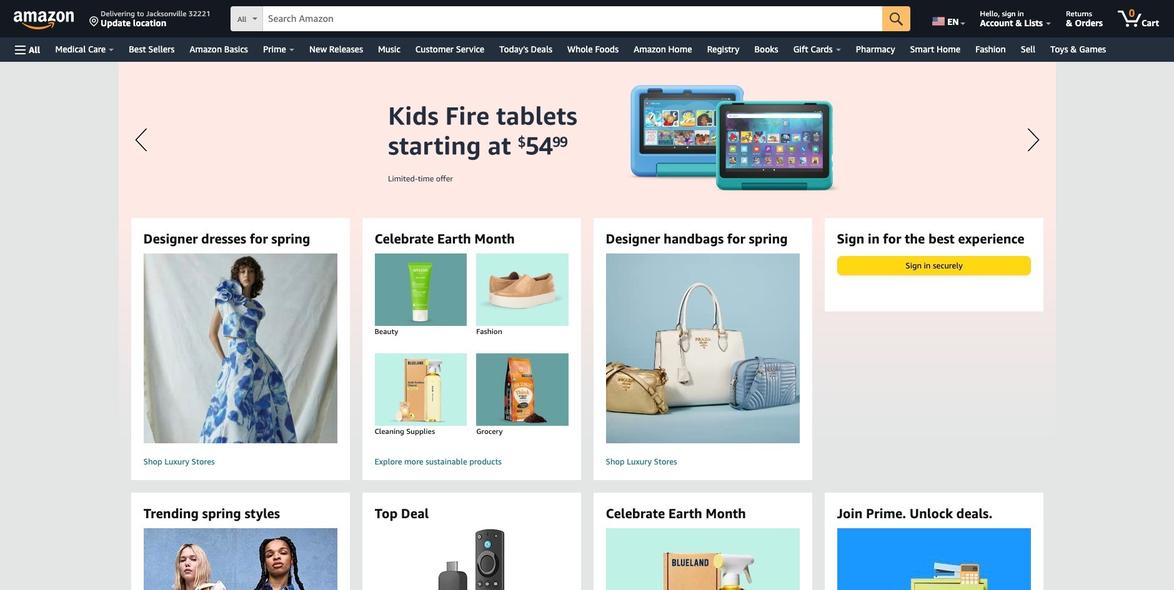 Task type: vqa. For each thing, say whether or not it's contained in the screenshot.
sports
no



Task type: describe. For each thing, give the bounding box(es) containing it.
grocery image
[[464, 354, 580, 426]]

none search field inside navigation navigation
[[231, 6, 911, 32]]

cleaning supplies image
[[363, 354, 479, 426]]

kids fire tablets starting at $54.99. limited-time offer. image
[[118, 62, 1056, 437]]

shop designer handbags in luxury stores at amazon fashion. image
[[584, 254, 821, 444]]

Search Amazon text field
[[263, 7, 882, 31]]



Task type: locate. For each thing, give the bounding box(es) containing it.
None submit
[[882, 6, 911, 31]]

amazon image
[[14, 11, 74, 30]]

none submit inside search box
[[882, 6, 911, 31]]

fire tv streaming devices (4k & hd) image
[[432, 529, 511, 591]]

main content
[[0, 62, 1174, 591]]

beauty image
[[363, 254, 479, 326]]

fashion image
[[464, 254, 580, 326]]

shop designer dresses for spring. image
[[122, 254, 359, 444]]

None search field
[[231, 6, 911, 32]]

navigation navigation
[[0, 0, 1174, 62]]



